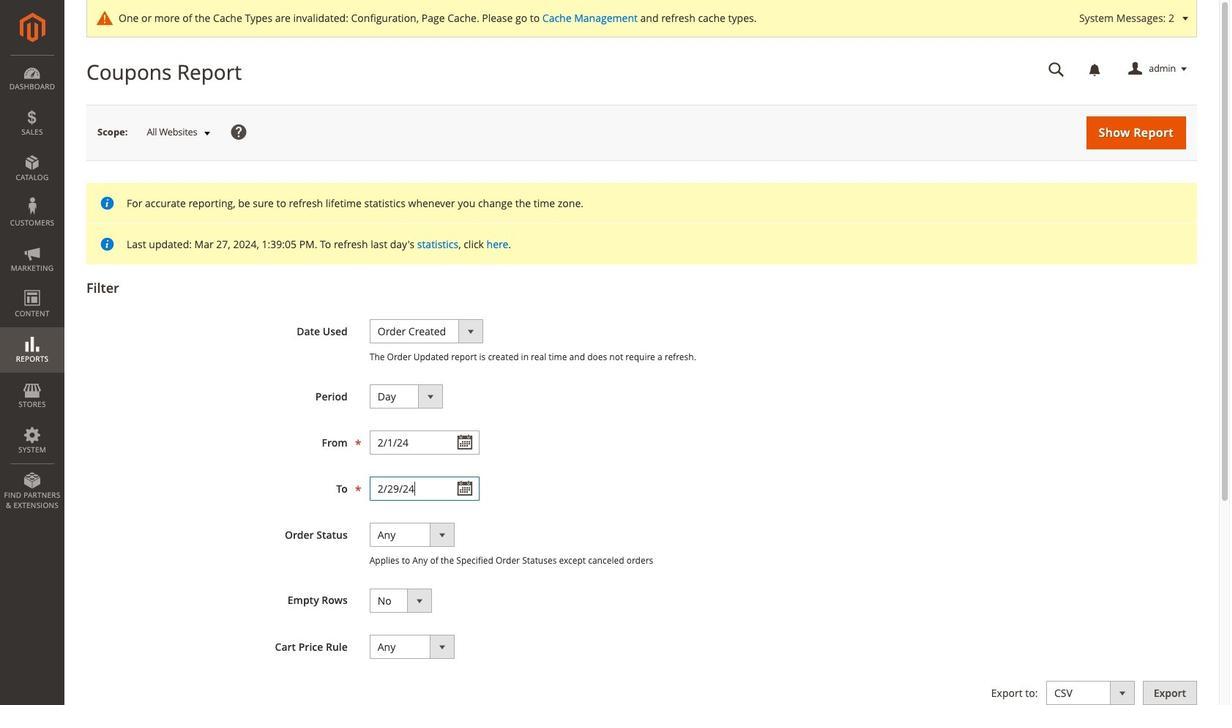 Task type: locate. For each thing, give the bounding box(es) containing it.
menu bar
[[0, 55, 64, 518]]

None text field
[[370, 431, 480, 455], [370, 477, 480, 501], [370, 431, 480, 455], [370, 477, 480, 501]]

None text field
[[1039, 56, 1076, 82]]



Task type: describe. For each thing, give the bounding box(es) containing it.
magento admin panel image
[[19, 12, 45, 42]]



